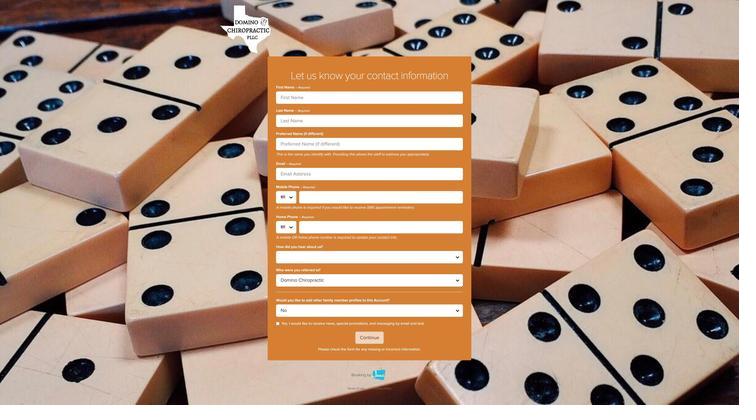 Task type: locate. For each thing, give the bounding box(es) containing it.
None checkbox
[[276, 323, 280, 326]]

Email Address email field
[[276, 168, 463, 181]]

Last Name text field
[[276, 115, 463, 127]]

None telephone field
[[299, 192, 463, 204], [299, 222, 463, 234], [299, 192, 463, 204], [299, 222, 463, 234]]



Task type: describe. For each thing, give the bounding box(es) containing it.
domino chiropractic image
[[220, 5, 271, 54]]

Preferred Name (if different) text field
[[276, 138, 463, 151]]

First Name text field
[[276, 92, 463, 104]]



